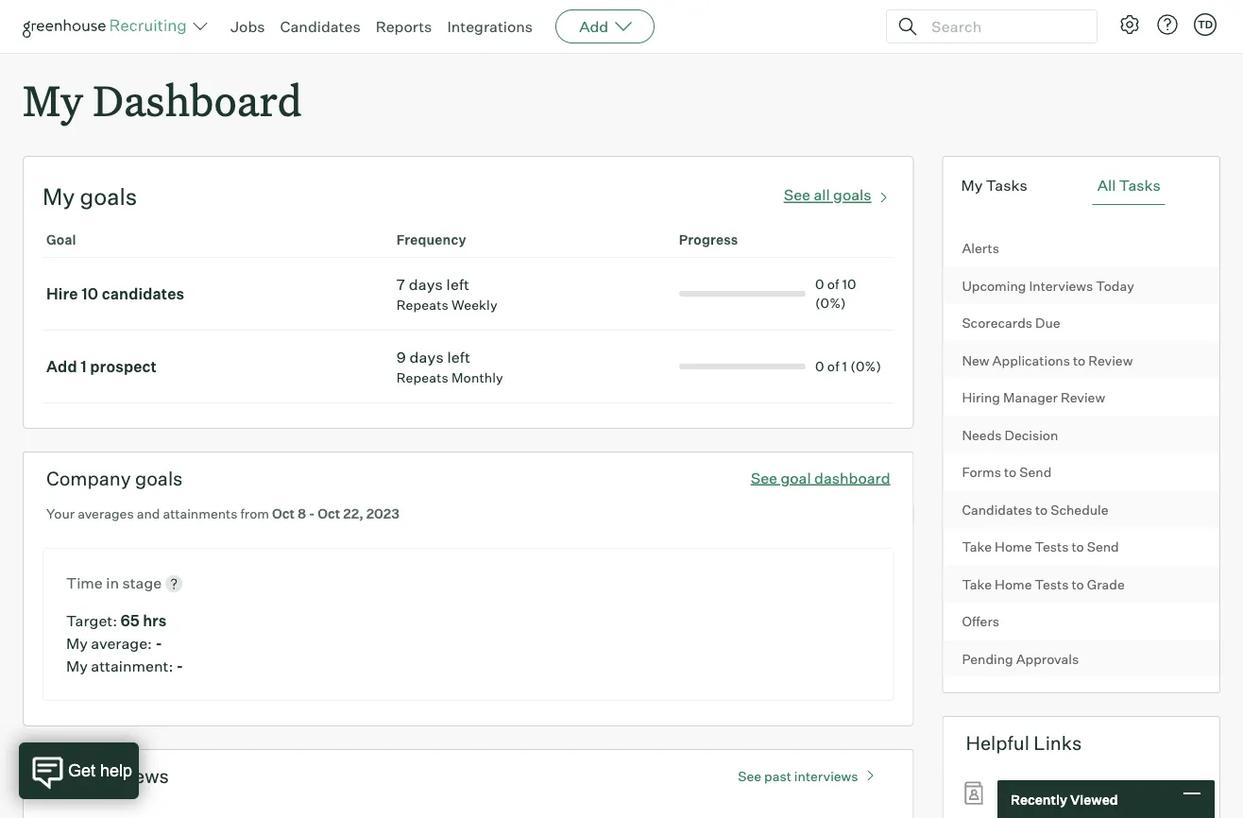 Task type: locate. For each thing, give the bounding box(es) containing it.
- right '8'
[[309, 506, 315, 522]]

tab list
[[957, 167, 1207, 205]]

tasks right all
[[1120, 176, 1161, 195]]

0 vertical spatial take
[[962, 539, 992, 555]]

of for 9 days left
[[828, 358, 840, 375]]

take for take home tests to send
[[962, 539, 992, 555]]

today
[[1096, 278, 1135, 294]]

candidates for candidates
[[280, 17, 361, 36]]

jobs link
[[231, 17, 265, 36]]

progress bar
[[679, 291, 806, 297], [679, 364, 806, 370]]

days right 9
[[410, 348, 444, 367]]

candidates for candidates to schedule
[[962, 502, 1033, 518]]

progress bar for 7 days left
[[679, 291, 806, 297]]

(0%) for 7 days left
[[815, 295, 846, 312]]

0 vertical spatial see
[[784, 186, 811, 205]]

0 up the 0 of 1 (0%)
[[815, 276, 825, 293]]

home for take home tests to send
[[995, 539, 1032, 555]]

0 horizontal spatial send
[[1020, 464, 1052, 481]]

22,
[[343, 506, 364, 522]]

0 vertical spatial left
[[447, 275, 470, 294]]

1 vertical spatial review
[[1061, 390, 1106, 406]]

send up 'grade' on the right of the page
[[1087, 539, 1120, 555]]

1 vertical spatial interviews
[[77, 765, 169, 788]]

all
[[814, 186, 830, 205]]

0 vertical spatial repeats
[[397, 297, 449, 313]]

integrations
[[447, 17, 533, 36]]

my for my dashboard
[[23, 72, 83, 128]]

progress bar for 9 days left
[[679, 364, 806, 370]]

left inside 7 days left repeats weekly
[[447, 275, 470, 294]]

1 horizontal spatial -
[[177, 657, 183, 676]]

upcoming interviews today
[[962, 278, 1135, 294]]

reports
[[376, 17, 432, 36]]

0 horizontal spatial candidates
[[280, 17, 361, 36]]

prospect
[[90, 357, 157, 376]]

averages
[[78, 506, 134, 522]]

1 horizontal spatial tasks
[[1120, 176, 1161, 195]]

1 vertical spatial left
[[447, 348, 471, 367]]

upcoming
[[962, 278, 1027, 294]]

0
[[815, 276, 825, 293], [816, 358, 825, 375]]

- right attainment:
[[177, 657, 183, 676]]

10
[[843, 276, 857, 293], [81, 285, 98, 304]]

add inside popup button
[[579, 17, 609, 36]]

2 vertical spatial see
[[738, 768, 762, 785]]

repeats for 9
[[397, 370, 449, 386]]

company goals
[[46, 467, 183, 491]]

review
[[1089, 352, 1133, 369], [1061, 390, 1106, 406]]

jobs
[[1105, 784, 1131, 800]]

0 vertical spatial candidates
[[280, 17, 361, 36]]

pending
[[962, 651, 1014, 667]]

1 vertical spatial candidates
[[962, 502, 1033, 518]]

10 inside 0 of 10 (0%)
[[843, 276, 857, 293]]

see left goal
[[751, 468, 778, 487]]

1 vertical spatial 0
[[816, 358, 825, 375]]

of for 7 days left
[[828, 276, 840, 293]]

upcoming interviews today link
[[943, 267, 1220, 304]]

1 tasks from the left
[[986, 176, 1028, 195]]

1 oct from the left
[[272, 506, 295, 522]]

left for 9 days left
[[447, 348, 471, 367]]

helpful
[[966, 732, 1030, 755]]

1 of from the top
[[828, 276, 840, 293]]

see all goals link
[[784, 182, 894, 205]]

0 horizontal spatial (0%)
[[815, 295, 846, 312]]

0 vertical spatial 0
[[815, 276, 825, 293]]

of
[[828, 276, 840, 293], [828, 358, 840, 375]]

0 vertical spatial (0%)
[[815, 295, 846, 312]]

send
[[1020, 464, 1052, 481], [1087, 539, 1120, 555]]

my tasks button
[[957, 167, 1033, 205]]

1 repeats from the top
[[397, 297, 449, 313]]

to left 'grade' on the right of the page
[[1072, 576, 1085, 593]]

see left past
[[738, 768, 762, 785]]

all tasks button
[[1093, 167, 1166, 205]]

(0%) down 0 of 10 (0%)
[[851, 358, 882, 375]]

my inside my tasks 'button'
[[961, 176, 983, 195]]

review down new applications to review link
[[1061, 390, 1106, 406]]

9
[[397, 348, 406, 367]]

tasks for my tasks
[[986, 176, 1028, 195]]

review up hiring manager review link
[[1089, 352, 1133, 369]]

days
[[409, 275, 443, 294], [410, 348, 444, 367]]

repeats down 9
[[397, 370, 449, 386]]

1 horizontal spatial send
[[1087, 539, 1120, 555]]

- down hrs
[[155, 634, 162, 653]]

0 vertical spatial of
[[828, 276, 840, 293]]

oct left 22, on the bottom left of page
[[318, 506, 340, 522]]

0 horizontal spatial 10
[[81, 285, 98, 304]]

tests up take home tests to grade
[[1035, 539, 1069, 555]]

tasks inside "button"
[[1120, 176, 1161, 195]]

10 right "hire"
[[81, 285, 98, 304]]

0 horizontal spatial add
[[46, 357, 77, 376]]

days for 9
[[410, 348, 444, 367]]

see past interviews
[[738, 768, 859, 785]]

links
[[1034, 732, 1082, 755]]

2 oct from the left
[[318, 506, 340, 522]]

0 vertical spatial interviews
[[1030, 278, 1094, 294]]

add for add 1 prospect
[[46, 357, 77, 376]]

repeats down 7 at the top left of page
[[397, 297, 449, 313]]

0 horizontal spatial -
[[155, 634, 162, 653]]

(0%) inside 0 of 10 (0%)
[[815, 295, 846, 312]]

helpful links
[[966, 732, 1082, 755]]

1 horizontal spatial candidates
[[962, 502, 1033, 518]]

days inside 7 days left repeats weekly
[[409, 275, 443, 294]]

0 vertical spatial tests
[[1035, 539, 1069, 555]]

1 vertical spatial days
[[410, 348, 444, 367]]

2 home from the top
[[995, 576, 1032, 593]]

2 of from the top
[[828, 358, 840, 375]]

1 horizontal spatial add
[[579, 17, 609, 36]]

repeats inside 7 days left repeats weekly
[[397, 297, 449, 313]]

candidates down forms to send
[[962, 502, 1033, 518]]

take up "offers" at bottom
[[962, 576, 992, 593]]

grade
[[1087, 576, 1125, 593]]

2 horizontal spatial -
[[309, 506, 315, 522]]

needs
[[962, 427, 1002, 443]]

repeats
[[397, 297, 449, 313], [397, 370, 449, 386]]

2 tasks from the left
[[1120, 176, 1161, 195]]

attainment:
[[91, 657, 173, 676]]

left for 7 days left
[[447, 275, 470, 294]]

1 horizontal spatial (0%)
[[851, 358, 882, 375]]

0 vertical spatial review
[[1089, 352, 1133, 369]]

1 vertical spatial add
[[46, 357, 77, 376]]

left up monthly
[[447, 348, 471, 367]]

tab list containing my tasks
[[957, 167, 1207, 205]]

1 progress bar from the top
[[679, 291, 806, 297]]

home
[[995, 539, 1032, 555], [995, 576, 1032, 593]]

1 vertical spatial (0%)
[[851, 358, 882, 375]]

my
[[23, 72, 83, 128], [961, 176, 983, 195], [43, 183, 75, 211], [66, 634, 88, 653], [66, 657, 88, 676], [46, 765, 73, 788]]

scorecards due
[[962, 315, 1061, 331]]

your
[[46, 506, 75, 522]]

decision
[[1005, 427, 1059, 443]]

2 progress bar from the top
[[679, 364, 806, 370]]

2 repeats from the top
[[397, 370, 449, 386]]

0 horizontal spatial tasks
[[986, 176, 1028, 195]]

days inside 9 days left repeats monthly
[[410, 348, 444, 367]]

candidates
[[102, 285, 185, 304]]

td button
[[1191, 9, 1221, 40]]

days right 7 at the top left of page
[[409, 275, 443, 294]]

oct left '8'
[[272, 506, 295, 522]]

0 horizontal spatial interviews
[[77, 765, 169, 788]]

1 vertical spatial home
[[995, 576, 1032, 593]]

my for my interviews
[[46, 765, 73, 788]]

new
[[962, 352, 990, 369]]

interviews inside upcoming interviews today 'link'
[[1030, 278, 1094, 294]]

1 vertical spatial of
[[828, 358, 840, 375]]

viewed
[[1071, 791, 1118, 808]]

tasks for all tasks
[[1120, 176, 1161, 195]]

(0%) up the 0 of 1 (0%)
[[815, 295, 846, 312]]

frequency
[[397, 232, 466, 248]]

weekly
[[452, 297, 498, 313]]

1 vertical spatial tests
[[1035, 576, 1069, 593]]

1 tests from the top
[[1035, 539, 1069, 555]]

schedule
[[1051, 502, 1109, 518]]

0 vertical spatial progress bar
[[679, 291, 806, 297]]

2 tests from the top
[[1035, 576, 1069, 593]]

1 horizontal spatial oct
[[318, 506, 340, 522]]

greenhouse recruiting image
[[23, 15, 193, 38]]

1 vertical spatial repeats
[[397, 370, 449, 386]]

1 home from the top
[[995, 539, 1032, 555]]

10 up the 0 of 1 (0%)
[[843, 276, 857, 293]]

td button
[[1194, 13, 1217, 36]]

of down 0 of 10 (0%)
[[828, 358, 840, 375]]

new applications to review
[[962, 352, 1133, 369]]

0 of 10 (0%)
[[815, 276, 857, 312]]

of inside 0 of 10 (0%)
[[828, 276, 840, 293]]

1 vertical spatial progress bar
[[679, 364, 806, 370]]

to down schedule
[[1072, 539, 1085, 555]]

0 vertical spatial days
[[409, 275, 443, 294]]

jobs
[[231, 17, 265, 36]]

see for my goals
[[784, 186, 811, 205]]

left inside 9 days left repeats monthly
[[447, 348, 471, 367]]

1 vertical spatial see
[[751, 468, 778, 487]]

0 inside 0 of 10 (0%)
[[815, 276, 825, 293]]

home down take home tests to send
[[995, 576, 1032, 593]]

hire
[[46, 285, 78, 304]]

questions
[[1003, 784, 1064, 800]]

65
[[121, 612, 140, 630]]

1 horizontal spatial 1
[[843, 358, 848, 375]]

send up candidates to schedule
[[1020, 464, 1052, 481]]

see for company goals
[[751, 468, 778, 487]]

0 horizontal spatial oct
[[272, 506, 295, 522]]

take
[[962, 539, 992, 555], [962, 576, 992, 593]]

0 down 0 of 10 (0%)
[[816, 358, 825, 375]]

tasks up alerts
[[986, 176, 1028, 195]]

home down candidates to schedule
[[995, 539, 1032, 555]]

1 horizontal spatial 10
[[843, 276, 857, 293]]

take down candidates to schedule
[[962, 539, 992, 555]]

monthly
[[452, 370, 503, 386]]

0 horizontal spatial 1
[[80, 357, 87, 376]]

0 vertical spatial add
[[579, 17, 609, 36]]

take home tests to send
[[962, 539, 1120, 555]]

goals
[[80, 183, 137, 211], [834, 186, 872, 205], [135, 467, 183, 491]]

0 vertical spatial home
[[995, 539, 1032, 555]]

all
[[1098, 176, 1116, 195]]

interviews for upcoming
[[1030, 278, 1094, 294]]

1 left prospect
[[80, 357, 87, 376]]

left up weekly
[[447, 275, 470, 294]]

tests down take home tests to send
[[1035, 576, 1069, 593]]

repeats inside 9 days left repeats monthly
[[397, 370, 449, 386]]

2 take from the top
[[962, 576, 992, 593]]

1 horizontal spatial interviews
[[1030, 278, 1094, 294]]

tasks inside 'button'
[[986, 176, 1028, 195]]

interviews
[[1030, 278, 1094, 294], [77, 765, 169, 788]]

see left all
[[784, 186, 811, 205]]

1 vertical spatial take
[[962, 576, 992, 593]]

see inside see past interviews link
[[738, 768, 762, 785]]

tasks
[[986, 176, 1028, 195], [1120, 176, 1161, 195]]

of up the 0 of 1 (0%)
[[828, 276, 840, 293]]

1 take from the top
[[962, 539, 992, 555]]

1 down 0 of 10 (0%)
[[843, 358, 848, 375]]

tests
[[1035, 539, 1069, 555], [1035, 576, 1069, 593]]

from
[[240, 506, 269, 522]]

candidates right jobs link
[[280, 17, 361, 36]]



Task type: vqa. For each thing, say whether or not it's contained in the screenshot.
- to the left
yes



Task type: describe. For each thing, give the bounding box(es) containing it.
add 1 prospect
[[46, 357, 157, 376]]

scorecards due link
[[943, 304, 1220, 342]]

0 for 9 days left
[[816, 358, 825, 375]]

repeats for 7
[[397, 297, 449, 313]]

your averages and attainments from oct 8 - oct 22, 2023
[[46, 506, 400, 522]]

applications
[[993, 352, 1071, 369]]

take home tests to grade link
[[943, 566, 1220, 603]]

time in
[[66, 574, 122, 593]]

1 vertical spatial -
[[155, 634, 162, 653]]

see goal dashboard
[[751, 468, 891, 487]]

or
[[1134, 784, 1146, 800]]

interviews for my
[[77, 765, 169, 788]]

goals for company goals
[[135, 467, 183, 491]]

add button
[[556, 9, 655, 43]]

(0%) for 9 days left
[[851, 358, 882, 375]]

past
[[765, 768, 792, 785]]

attainments
[[163, 506, 238, 522]]

time
[[66, 574, 103, 593]]

and
[[137, 506, 160, 522]]

home for take home tests to grade
[[995, 576, 1032, 593]]

my interviews
[[46, 765, 169, 788]]

take for take home tests to grade
[[962, 576, 992, 593]]

2 vertical spatial -
[[177, 657, 183, 676]]

questions about jobs or permissions?
[[1003, 784, 1146, 818]]

about
[[1067, 784, 1102, 800]]

all tasks
[[1098, 176, 1161, 195]]

integrations link
[[447, 17, 533, 36]]

recently viewed
[[1011, 791, 1118, 808]]

offers
[[962, 613, 1000, 630]]

reports link
[[376, 17, 432, 36]]

dashboard
[[93, 72, 302, 128]]

add for add
[[579, 17, 609, 36]]

average:
[[91, 634, 152, 653]]

7 days left repeats weekly
[[397, 275, 498, 313]]

Search text field
[[927, 13, 1080, 40]]

candidates to schedule
[[962, 502, 1109, 518]]

see for my interviews
[[738, 768, 762, 785]]

scorecards
[[962, 315, 1033, 331]]

hire 10 candidates
[[46, 285, 185, 304]]

recently
[[1011, 791, 1068, 808]]

target:
[[66, 612, 117, 630]]

take home tests to send link
[[943, 528, 1220, 566]]

target: 65 hrs my average: - my attainment: -
[[66, 612, 183, 676]]

see past interviews link
[[729, 760, 891, 785]]

2023
[[366, 506, 400, 522]]

tests for send
[[1035, 539, 1069, 555]]

to up hiring manager review link
[[1073, 352, 1086, 369]]

1 vertical spatial send
[[1087, 539, 1120, 555]]

goals for my goals
[[80, 183, 137, 211]]

see all goals
[[784, 186, 872, 205]]

days for 7
[[409, 275, 443, 294]]

to up take home tests to send
[[1036, 502, 1048, 518]]

interviews
[[795, 768, 859, 785]]

take home tests to grade
[[962, 576, 1125, 593]]

goal
[[46, 232, 76, 248]]

manager
[[1004, 390, 1058, 406]]

9 days left repeats monthly
[[397, 348, 503, 386]]

my tasks
[[961, 176, 1028, 195]]

due
[[1036, 315, 1061, 331]]

in
[[106, 574, 119, 593]]

forms
[[962, 464, 1002, 481]]

new applications to review link
[[943, 342, 1220, 379]]

to right forms
[[1004, 464, 1017, 481]]

0 of 1 (0%)
[[816, 358, 882, 375]]

stage
[[122, 574, 162, 593]]

0 for 7 days left
[[815, 276, 825, 293]]

permissions?
[[1003, 805, 1084, 818]]

8
[[298, 506, 306, 522]]

approvals
[[1016, 651, 1079, 667]]

offers link
[[943, 603, 1220, 640]]

alerts
[[962, 240, 1000, 257]]

hiring manager review link
[[943, 379, 1220, 416]]

goal
[[781, 468, 811, 487]]

company
[[46, 467, 131, 491]]

alerts link
[[943, 230, 1220, 267]]

dashboard
[[815, 468, 891, 487]]

0 vertical spatial send
[[1020, 464, 1052, 481]]

forms to send link
[[943, 454, 1220, 491]]

needs decision
[[962, 427, 1059, 443]]

needs decision link
[[943, 416, 1220, 454]]

hiring
[[962, 390, 1001, 406]]

configure image
[[1119, 13, 1142, 36]]

hrs
[[143, 612, 167, 630]]

candidates link
[[280, 17, 361, 36]]

forms to send
[[962, 464, 1052, 481]]

pending approvals
[[962, 651, 1079, 667]]

td
[[1198, 18, 1213, 31]]

progress
[[679, 232, 738, 248]]

tests for grade
[[1035, 576, 1069, 593]]

my for my goals
[[43, 183, 75, 211]]

0 vertical spatial -
[[309, 506, 315, 522]]

my goals
[[43, 183, 137, 211]]

7
[[397, 275, 406, 294]]

my for my tasks
[[961, 176, 983, 195]]



